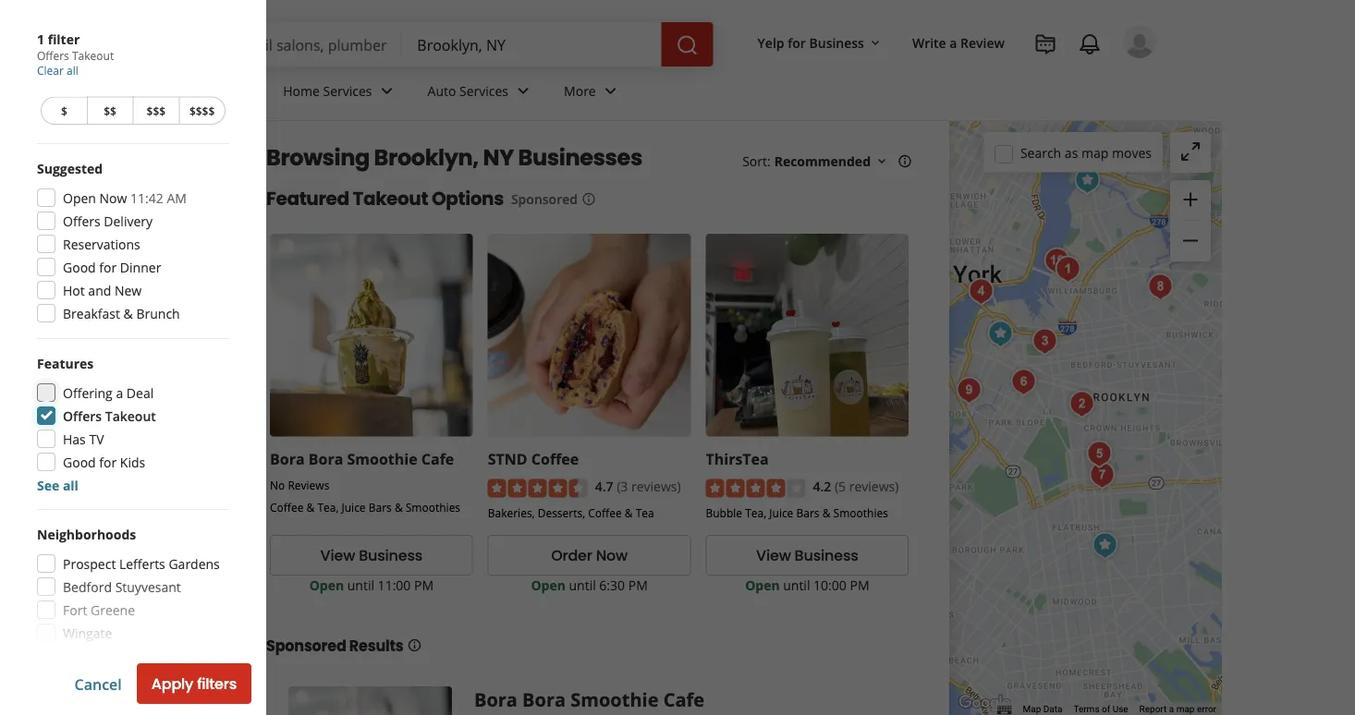 Task type: vqa. For each thing, say whether or not it's contained in the screenshot.
$$ button to the bottom
yes



Task type: describe. For each thing, give the bounding box(es) containing it.
order now link
[[488, 536, 691, 576]]

yelp
[[758, 34, 785, 51]]

1 hot from the top
[[63, 282, 85, 299]]

until for bora bora smoothie cafe
[[347, 577, 374, 594]]

prospect for prospect lefferts gardens bedford stuyvesant fort greene
[[63, 650, 116, 668]]

16 info v2 image
[[582, 192, 596, 206]]

browsing
[[266, 142, 370, 173]]

bars inside bora bora smoothie cafe no reviews coffee & tea, juice bars & smoothies
[[369, 500, 392, 516]]

home services
[[283, 82, 372, 99]]

tv for first the 'see all' button from the top of the page
[[89, 430, 104, 448]]

tv for second the 'see all' button from the top
[[89, 525, 104, 543]]

1 filter offers takeout clear all
[[37, 30, 114, 78]]

filter
[[48, 30, 80, 48]]

has for first the 'see all' button from the top of the page
[[63, 430, 86, 448]]

gardens for prospect lefferts gardens bedford stuyvesant fort greene
[[169, 650, 220, 668]]

bora bora smoothie cafe no reviews coffee & tea, juice bars & smoothies
[[270, 449, 461, 516]]

$$$ button for $$ button corresponding to second $$$$ button from the bottom
[[133, 97, 179, 125]]

restaurants
[[155, 82, 228, 99]]

1 open now 11:42 am from the top
[[63, 189, 187, 207]]

write a review
[[913, 34, 1005, 51]]

order now
[[551, 546, 628, 567]]

bora bora smoothie cafe image
[[982, 316, 1019, 353]]

tea, inside bora bora smoothie cafe no reviews coffee & tea, juice bars & smoothies
[[318, 500, 339, 516]]

map for error
[[1177, 704, 1195, 715]]

featured takeout options
[[266, 186, 504, 212]]

terms of use
[[1074, 704, 1129, 715]]

reviews
[[288, 478, 330, 493]]

view business link for bora bora smoothie cafe
[[270, 536, 473, 576]]

bubble
[[706, 505, 743, 521]]

map
[[1023, 704, 1041, 715]]

1 am from the top
[[167, 189, 187, 207]]

search as map moves
[[1021, 144, 1152, 162]]

kids for first the 'see all' button from the top of the page
[[120, 454, 145, 471]]

bubble tea, juice bars & smoothies
[[706, 505, 889, 521]]

bedford inside prospect lefferts gardens bedford stuyvesant fort greene
[[63, 673, 112, 691]]

24 chevron down v2 image for home services
[[376, 80, 398, 102]]

10:00
[[814, 577, 847, 594]]

has tv for second the 'see all' button from the top
[[63, 525, 104, 543]]

1 horizontal spatial smoothies
[[834, 505, 889, 521]]

starbucks image
[[1087, 528, 1124, 565]]

24 chevron down v2 image for auto services
[[512, 80, 535, 102]]

google image
[[954, 692, 1015, 716]]

cafe for bora bora smoothie cafe
[[664, 687, 705, 713]]

0 horizontal spatial 16 info v2 image
[[407, 639, 422, 653]]

filters
[[197, 674, 237, 695]]

view business for thirstea
[[756, 546, 859, 567]]

peter luger image
[[1050, 251, 1087, 288]]

results
[[349, 636, 404, 657]]

cafe for bora bora smoothie cafe no reviews coffee & tea, juice bars & smoothies
[[421, 449, 454, 469]]

2 good from the top
[[63, 353, 96, 371]]

zanmi image
[[1081, 436, 1118, 473]]

barboncino pizza & bar image
[[1064, 386, 1101, 423]]

open for stnd coffee
[[531, 577, 566, 594]]

1 and from the top
[[88, 282, 111, 299]]

deal for first the 'see all' button from the top of the page
[[127, 384, 154, 402]]

see all for first the 'see all' button from the top of the page
[[37, 477, 79, 494]]

cancel
[[75, 674, 122, 694]]

smoothie for bora bora smoothie cafe
[[571, 687, 659, 713]]

featured
[[266, 186, 349, 212]]

yelp for business
[[758, 34, 865, 51]]

1 breakfast & brunch from the top
[[63, 305, 180, 322]]

1 horizontal spatial bars
[[797, 505, 820, 521]]

home
[[283, 82, 320, 99]]

thirstea
[[706, 449, 769, 469]]

4.2 star rating image
[[706, 480, 806, 498]]

yelp for business button
[[750, 26, 890, 59]]

4.2 (5 reviews)
[[813, 478, 899, 496]]

brooklyn,
[[374, 142, 479, 173]]

stuyvesant inside prospect lefferts gardens bedford stuyvesant fort greene
[[115, 673, 181, 691]]

home services link
[[268, 67, 413, 120]]

business categories element
[[141, 67, 1157, 120]]

1 good for dinner from the top
[[63, 258, 161, 276]]

report
[[1140, 704, 1167, 715]]

smoothie for bora bora smoothie cafe no reviews coffee & tea, juice bars & smoothies
[[347, 449, 418, 469]]

prospect lefferts gardens bedford stuyvesant fort greene
[[63, 650, 220, 714]]

until for stnd coffee
[[569, 577, 596, 594]]

1
[[37, 30, 44, 48]]

$ button for $$ button corresponding to second $$$$ button from the bottom
[[41, 97, 87, 125]]

all for second the 'see all' button from the top
[[63, 571, 79, 589]]

bunna cafe image
[[1142, 269, 1179, 306]]

good for kids for first the 'see all' button from the top of the page
[[63, 454, 145, 471]]

report a map error link
[[1140, 704, 1217, 715]]

$ for second $$$$ button from the bottom
[[61, 103, 67, 118]]

2 hot and new from the top
[[63, 376, 142, 394]]

more link
[[549, 67, 637, 120]]

$$$ button for $$ button associated with first $$$$ button from the bottom
[[133, 191, 179, 220]]

map region
[[720, 34, 1356, 716]]

2 dinner from the top
[[120, 353, 161, 371]]

4.7 (3 reviews)
[[595, 478, 681, 496]]

2 am from the top
[[167, 284, 187, 301]]

bogota latin bistro image
[[1006, 364, 1043, 401]]

keyboard shortcuts image
[[997, 706, 1012, 715]]

terms
[[1074, 704, 1100, 715]]

has tv for first the 'see all' button from the top of the page
[[63, 430, 104, 448]]

auto
[[428, 82, 456, 99]]

(3
[[617, 478, 628, 496]]

1 horizontal spatial coffee
[[532, 449, 579, 469]]

more
[[564, 82, 596, 99]]

view for thirstea
[[756, 546, 791, 567]]

features for second the 'see all' button from the top
[[37, 449, 94, 467]]

until for thirstea
[[783, 577, 810, 594]]

auto services
[[428, 82, 509, 99]]

thirstea link
[[706, 449, 769, 469]]

zoom out image
[[1180, 230, 1202, 252]]

sponsored for sponsored
[[511, 190, 578, 208]]

$$$ for second $$$$ button from the bottom
[[147, 103, 166, 118]]

features for first the 'see all' button from the top of the page
[[37, 355, 94, 372]]

review
[[961, 34, 1005, 51]]

16 chevron down v2 image
[[868, 36, 883, 51]]

sponsored results
[[266, 636, 404, 657]]

open until 6:30 pm
[[531, 577, 648, 594]]

6:30
[[600, 577, 625, 594]]

zoom in image
[[1180, 189, 1202, 211]]

1 hot and new from the top
[[63, 282, 142, 299]]

1 offers takeout from the top
[[63, 407, 156, 425]]

auto services link
[[413, 67, 549, 120]]

2 vertical spatial now
[[596, 546, 628, 567]]

clear all link
[[37, 63, 78, 78]]

2 hot from the top
[[63, 376, 85, 394]]

tea
[[636, 505, 654, 521]]

1 reservations from the top
[[63, 235, 140, 253]]

3 good from the top
[[63, 454, 96, 471]]

no
[[270, 478, 285, 493]]

$ for first $$$$ button from the bottom
[[61, 198, 67, 213]]

search
[[1021, 144, 1062, 162]]

offering a deal for first the 'see all' button from the top of the page
[[63, 384, 154, 402]]

write a review link
[[905, 26, 1013, 59]]

error
[[1197, 704, 1217, 715]]

cancel button
[[75, 674, 122, 694]]

2 good for dinner from the top
[[63, 353, 161, 371]]

1 delivery from the top
[[104, 212, 153, 230]]

reviews) for view business
[[850, 478, 899, 496]]

bakeries, desserts, coffee & tea
[[488, 505, 654, 521]]

filters
[[37, 152, 83, 172]]

gardens for prospect lefferts gardens
[[169, 555, 220, 573]]

apply filters
[[151, 674, 237, 695]]

1 stuyvesant from the top
[[115, 578, 181, 596]]

prospect for prospect lefferts gardens
[[63, 555, 116, 573]]

search image
[[676, 34, 699, 56]]

has for second the 'see all' button from the top
[[63, 525, 86, 543]]

user actions element
[[743, 23, 1183, 137]]

1 greene from the top
[[91, 602, 135, 619]]

2 see all button from the top
[[37, 571, 79, 589]]

coffee inside bora bora smoothie cafe no reviews coffee & tea, juice bars & smoothies
[[270, 500, 304, 516]]

services for auto services
[[460, 82, 509, 99]]

1 suggested from the top
[[37, 160, 103, 177]]

pm for thirstea
[[850, 577, 870, 594]]

buttermilk channel image
[[951, 372, 988, 409]]

sponsored for sponsored results
[[266, 636, 346, 657]]

deal for second the 'see all' button from the top
[[127, 479, 154, 497]]

juice inside bora bora smoothie cafe no reviews coffee & tea, juice bars & smoothies
[[342, 500, 366, 516]]

1 horizontal spatial tea,
[[745, 505, 767, 521]]

wingate
[[63, 625, 112, 642]]

fort greene
[[63, 602, 135, 619]]

data
[[1044, 704, 1063, 715]]

1 horizontal spatial 16 info v2 image
[[898, 154, 913, 169]]

for inside button
[[788, 34, 806, 51]]

2 delivery from the top
[[104, 307, 153, 325]]

2 new from the top
[[115, 376, 142, 394]]

as
[[1065, 144, 1078, 162]]

open until 10:00 pm
[[745, 577, 870, 594]]

prospect lefferts gardens
[[63, 555, 220, 573]]

bedford stuyvesant
[[63, 578, 181, 596]]

$$ for first $$$$ button from the bottom
[[104, 198, 116, 213]]

24 chevron down v2 image
[[600, 80, 622, 102]]

11:00
[[378, 577, 411, 594]]

2 $$$$ button from the top
[[179, 191, 226, 220]]

stnd coffee image
[[1069, 162, 1106, 199]]

2 horizontal spatial coffee
[[588, 505, 622, 521]]



Task type: locate. For each thing, give the bounding box(es) containing it.
2 until from the left
[[569, 577, 596, 594]]

None search field
[[143, 22, 717, 67]]

$ button
[[41, 97, 87, 125], [41, 191, 87, 220]]

1 vertical spatial prospect
[[63, 650, 116, 668]]

view for bora bora smoothie cafe
[[320, 546, 355, 567]]

view business up open until 11:00 pm at the bottom of the page
[[320, 546, 423, 567]]

hot and new
[[63, 282, 142, 299], [63, 376, 142, 394]]

map for moves
[[1082, 144, 1109, 162]]

kids
[[120, 454, 145, 471], [120, 548, 145, 566]]

offering a deal for second the 'see all' button from the top
[[63, 479, 154, 497]]

projects image
[[1035, 33, 1057, 56]]

2 has tv from the top
[[63, 525, 104, 543]]

1 vertical spatial breakfast
[[63, 399, 120, 417]]

0 horizontal spatial coffee
[[270, 500, 304, 516]]

0 vertical spatial suggested
[[37, 160, 103, 177]]

breakfast
[[63, 305, 120, 322], [63, 399, 120, 417]]

1 see from the top
[[37, 477, 59, 494]]

$$$ for first $$$$ button from the bottom
[[147, 198, 166, 213]]

report a map error
[[1140, 704, 1217, 715]]

offering for first the 'see all' button from the top of the page
[[63, 384, 113, 402]]

1 vertical spatial kids
[[120, 548, 145, 566]]

2 breakfast & brunch from the top
[[63, 399, 180, 417]]

evelina image
[[1027, 323, 1064, 360]]

fort up wingate
[[63, 602, 87, 619]]

1 neighborhoods from the top
[[37, 526, 136, 543]]

2 suggested from the top
[[37, 254, 103, 272]]

1 vertical spatial cafe
[[664, 687, 705, 713]]

2 offers delivery from the top
[[63, 307, 153, 325]]

sort:
[[743, 152, 771, 170]]

bars up open until 11:00 pm at the bottom of the page
[[369, 500, 392, 516]]

0 vertical spatial $$$
[[147, 103, 166, 118]]

view
[[320, 546, 355, 567], [756, 546, 791, 567]]

1 vertical spatial offers takeout
[[63, 502, 153, 520]]

$ down clear all "link"
[[61, 103, 67, 118]]

desserts,
[[538, 505, 585, 521]]

1 horizontal spatial until
[[569, 577, 596, 594]]

until
[[347, 577, 374, 594], [569, 577, 596, 594], [783, 577, 810, 594]]

0 vertical spatial kids
[[120, 454, 145, 471]]

smoothies down 4.2 (5 reviews)
[[834, 505, 889, 521]]

terms of use link
[[1074, 704, 1129, 715]]

$ button for $$ button associated with first $$$$ button from the bottom
[[41, 191, 87, 220]]

24 chevron down v2 image left auto
[[376, 80, 398, 102]]

apply filters button
[[137, 664, 252, 705]]

bedford up distance
[[63, 673, 112, 691]]

1 pm from the left
[[414, 577, 434, 594]]

$$ button for first $$$$ button from the bottom
[[87, 191, 133, 220]]

gardens inside prospect lefferts gardens bedford stuyvesant fort greene
[[169, 650, 220, 668]]

pm right the 6:30
[[629, 577, 648, 594]]

0 vertical spatial has tv
[[63, 430, 104, 448]]

1 vertical spatial all
[[63, 477, 79, 494]]

$$
[[104, 103, 116, 118], [104, 198, 116, 213]]

0 vertical spatial all
[[67, 63, 78, 78]]

open for bora bora smoothie cafe
[[309, 577, 344, 594]]

1 offering a deal from the top
[[63, 384, 154, 402]]

2 $$ from the top
[[104, 198, 116, 213]]

1 deal from the top
[[127, 384, 154, 402]]

gardens up bedford stuyvesant
[[169, 555, 220, 573]]

distance
[[37, 697, 93, 714]]

3 until from the left
[[783, 577, 810, 594]]

browsing brooklyn, ny businesses
[[266, 142, 643, 173]]

of
[[1102, 704, 1111, 715]]

0 vertical spatial good for dinner
[[63, 258, 161, 276]]

1 view business link from the left
[[270, 536, 473, 576]]

view business link for thirstea
[[706, 536, 909, 576]]

2 services from the left
[[460, 82, 509, 99]]

1 $$ from the top
[[104, 103, 116, 118]]

bars down 4.2
[[797, 505, 820, 521]]

0 horizontal spatial smoothies
[[406, 500, 461, 516]]

1 vertical spatial dinner
[[120, 353, 161, 371]]

0 horizontal spatial bars
[[369, 500, 392, 516]]

services right home
[[323, 82, 372, 99]]

reservations
[[63, 235, 140, 253], [63, 330, 140, 348]]

reviews) for order now
[[632, 478, 681, 496]]

(5
[[835, 478, 846, 496]]

pm
[[414, 577, 434, 594], [629, 577, 648, 594], [850, 577, 870, 594]]

1 vertical spatial $$
[[104, 198, 116, 213]]

lefferts up apply
[[119, 650, 165, 668]]

1 horizontal spatial juice
[[770, 505, 794, 521]]

sponsored left results
[[266, 636, 346, 657]]

see for first the 'see all' button from the top of the page
[[37, 477, 59, 494]]

1 vertical spatial brunch
[[136, 399, 180, 417]]

1 kids from the top
[[120, 454, 145, 471]]

offering for second the 'see all' button from the top
[[63, 479, 113, 497]]

1 view from the left
[[320, 546, 355, 567]]

view business link up open until 11:00 pm at the bottom of the page
[[270, 536, 473, 576]]

1 good for kids from the top
[[63, 454, 145, 471]]

1 $$$ button from the top
[[133, 97, 179, 125]]

1 good from the top
[[63, 258, 96, 276]]

the river café image
[[963, 273, 1000, 310]]

smoothies inside bora bora smoothie cafe no reviews coffee & tea, juice bars & smoothies
[[406, 500, 461, 516]]

lefferts for prospect lefferts gardens bedford stuyvesant fort greene
[[119, 650, 165, 668]]

1 horizontal spatial 24 chevron down v2 image
[[512, 80, 535, 102]]

0 vertical spatial fort
[[63, 602, 87, 619]]

juice down 4.2 star rating image
[[770, 505, 794, 521]]

1 vertical spatial $$ button
[[87, 191, 133, 220]]

bedford
[[63, 578, 112, 596], [63, 673, 112, 691]]

cafe inside bora bora smoothie cafe no reviews coffee & tea, juice bars & smoothies
[[421, 449, 454, 469]]

2 horizontal spatial until
[[783, 577, 810, 594]]

open
[[63, 189, 96, 207], [63, 284, 96, 301], [309, 577, 344, 594], [531, 577, 566, 594], [745, 577, 780, 594]]

features
[[37, 355, 94, 372], [37, 449, 94, 467]]

0 vertical spatial offering
[[63, 384, 113, 402]]

$$ for second $$$$ button from the bottom
[[104, 103, 116, 118]]

2 prospect from the top
[[63, 650, 116, 668]]

2 offers takeout from the top
[[63, 502, 153, 520]]

until left 10:00
[[783, 577, 810, 594]]

map right as
[[1082, 144, 1109, 162]]

smoothie
[[347, 449, 418, 469], [571, 687, 659, 713]]

view business
[[320, 546, 423, 567], [756, 546, 859, 567]]

1 vertical spatial offering a deal
[[63, 479, 154, 497]]

tv
[[89, 430, 104, 448], [89, 525, 104, 543]]

gardens
[[169, 555, 220, 573], [169, 650, 220, 668]]

stnd
[[488, 449, 528, 469]]

kids for second the 'see all' button from the top
[[120, 548, 145, 566]]

neighborhoods down fort greene
[[37, 620, 136, 638]]

bora bora smoothie cafe link
[[270, 449, 454, 469], [474, 687, 705, 713]]

2 24 chevron down v2 image from the left
[[512, 80, 535, 102]]

16 info v2 image
[[898, 154, 913, 169], [407, 639, 422, 653]]

2 open now 11:42 am from the top
[[63, 284, 187, 301]]

11:42
[[130, 189, 164, 207], [130, 284, 164, 301]]

1 vertical spatial see all
[[37, 571, 79, 589]]

0 vertical spatial bora bora smoothie cafe link
[[270, 449, 454, 469]]

takeout
[[72, 48, 114, 63], [353, 186, 428, 212], [105, 407, 156, 425], [104, 502, 153, 520]]

1 vertical spatial and
[[88, 376, 111, 394]]

moves
[[1112, 144, 1152, 162]]

$$ button
[[87, 97, 133, 125], [87, 191, 133, 220]]

options
[[432, 186, 504, 212]]

takeout inside 1 filter offers takeout clear all
[[72, 48, 114, 63]]

greene down cancel button at the bottom of page
[[91, 696, 135, 714]]

1 vertical spatial fort
[[63, 696, 87, 714]]

pm for stnd coffee
[[629, 577, 648, 594]]

0 vertical spatial tv
[[89, 430, 104, 448]]

24 chevron down v2 image inside home services link
[[376, 80, 398, 102]]

1 horizontal spatial view
[[756, 546, 791, 567]]

prospect
[[63, 555, 116, 573], [63, 650, 116, 668]]

2 tv from the top
[[89, 525, 104, 543]]

1 vertical spatial features
[[37, 449, 94, 467]]

0 vertical spatial $$
[[104, 103, 116, 118]]

services right auto
[[460, 82, 509, 99]]

2 kids from the top
[[120, 548, 145, 566]]

1 horizontal spatial pm
[[629, 577, 648, 594]]

1 vertical spatial reservations
[[63, 330, 140, 348]]

until left the 6:30
[[569, 577, 596, 594]]

0 vertical spatial see
[[37, 477, 59, 494]]

1 prospect from the top
[[63, 555, 116, 573]]

1 offering from the top
[[63, 384, 113, 402]]

1 see all button from the top
[[37, 477, 79, 494]]

aska image
[[1039, 243, 1076, 280]]

ny
[[483, 142, 514, 173]]

0 vertical spatial $$$$
[[189, 103, 215, 118]]

2 $ button from the top
[[41, 191, 87, 220]]

1 $$$ from the top
[[147, 103, 166, 118]]

group
[[37, 159, 229, 324], [1171, 180, 1211, 262], [31, 254, 229, 423], [37, 354, 229, 495], [31, 449, 229, 589], [37, 525, 229, 666], [37, 620, 229, 716]]

1 fort from the top
[[63, 602, 87, 619]]

notifications image
[[1079, 33, 1101, 56]]

gardens up apply filters
[[169, 650, 220, 668]]

coffee up the 4.7 star rating image
[[532, 449, 579, 469]]

apply
[[151, 674, 193, 695]]

1 vertical spatial 16 info v2 image
[[407, 639, 422, 653]]

order
[[551, 546, 592, 567]]

4.7
[[595, 478, 614, 496]]

sponsored
[[511, 190, 578, 208], [266, 636, 346, 657]]

1 bedford from the top
[[63, 578, 112, 596]]

$ button down clear all "link"
[[41, 97, 87, 125]]

2 reviews) from the left
[[850, 478, 899, 496]]

0 vertical spatial now
[[99, 189, 127, 207]]

0 vertical spatial bedford
[[63, 578, 112, 596]]

stnd coffee link
[[488, 449, 579, 469]]

juice
[[342, 500, 366, 516], [770, 505, 794, 521]]

2 offering a deal from the top
[[63, 479, 154, 497]]

0 horizontal spatial view
[[320, 546, 355, 567]]

2 $$$ from the top
[[147, 198, 166, 213]]

1 vertical spatial now
[[99, 284, 127, 301]]

2 $$$ button from the top
[[133, 191, 179, 220]]

offering a deal
[[63, 384, 154, 402], [63, 479, 154, 497]]

cafe
[[421, 449, 454, 469], [664, 687, 705, 713]]

0 horizontal spatial view business
[[320, 546, 423, 567]]

2 breakfast from the top
[[63, 399, 120, 417]]

0 vertical spatial $$$ button
[[133, 97, 179, 125]]

$ button down filters
[[41, 191, 87, 220]]

0 vertical spatial 16 info v2 image
[[898, 154, 913, 169]]

0 vertical spatial $$ button
[[87, 97, 133, 125]]

aunts et uncles image
[[1084, 457, 1121, 494]]

0 vertical spatial neighborhoods
[[37, 526, 136, 543]]

1 tv from the top
[[89, 430, 104, 448]]

use
[[1113, 704, 1129, 715]]

1 $$ button from the top
[[87, 97, 133, 125]]

$
[[61, 103, 67, 118], [61, 198, 67, 213]]

offers inside 1 filter offers takeout clear all
[[37, 48, 69, 63]]

1 vertical spatial sponsored
[[266, 636, 346, 657]]

map data
[[1023, 704, 1063, 715]]

0 vertical spatial reservations
[[63, 235, 140, 253]]

1 vertical spatial $ button
[[41, 191, 87, 220]]

1 $$$$ button from the top
[[179, 97, 226, 125]]

0 vertical spatial delivery
[[104, 212, 153, 230]]

services
[[323, 82, 372, 99], [460, 82, 509, 99]]

2 greene from the top
[[91, 696, 135, 714]]

coffee
[[532, 449, 579, 469], [270, 500, 304, 516], [588, 505, 622, 521]]

0 vertical spatial hot and new
[[63, 282, 142, 299]]

1 view business from the left
[[320, 546, 423, 567]]

a
[[950, 34, 957, 51], [116, 384, 123, 402], [116, 479, 123, 497], [1169, 704, 1175, 715]]

business inside button
[[810, 34, 865, 51]]

coffee down 4.7
[[588, 505, 622, 521]]

0 vertical spatial sponsored
[[511, 190, 578, 208]]

see all
[[37, 477, 79, 494], [37, 571, 79, 589]]

1 vertical spatial $$$ button
[[133, 191, 179, 220]]

1 $ from the top
[[61, 103, 67, 118]]

0 horizontal spatial cafe
[[421, 449, 454, 469]]

$$$ button
[[133, 97, 179, 125], [133, 191, 179, 220]]

bora bora smoothie cafe
[[474, 687, 705, 713]]

map left "error"
[[1177, 704, 1195, 715]]

lefferts inside prospect lefferts gardens bedford stuyvesant fort greene
[[119, 650, 165, 668]]

1 horizontal spatial view business
[[756, 546, 859, 567]]

1 horizontal spatial bora bora smoothie cafe link
[[474, 687, 705, 713]]

smoothie inside bora bora smoothie cafe no reviews coffee & tea, juice bars & smoothies
[[347, 449, 418, 469]]

business for thirstea
[[795, 546, 859, 567]]

2 $$$$ from the top
[[189, 198, 215, 213]]

2 gardens from the top
[[169, 650, 220, 668]]

1 horizontal spatial cafe
[[664, 687, 705, 713]]

restaurants link
[[141, 67, 268, 120]]

stuyvesant
[[115, 578, 181, 596], [115, 673, 181, 691]]

clear
[[37, 63, 64, 78]]

$$ button for second $$$$ button from the bottom
[[87, 97, 133, 125]]

view up open until 10:00 pm
[[756, 546, 791, 567]]

1 new from the top
[[115, 282, 142, 299]]

until left 11:00
[[347, 577, 374, 594]]

0 vertical spatial prospect
[[63, 555, 116, 573]]

fort
[[63, 602, 87, 619], [63, 696, 87, 714]]

map
[[1082, 144, 1109, 162], [1177, 704, 1195, 715]]

bora
[[270, 449, 305, 469], [309, 449, 343, 469], [474, 687, 518, 713], [523, 687, 566, 713]]

see for second the 'see all' button from the top
[[37, 571, 59, 589]]

stnd coffee
[[488, 449, 579, 469]]

business for bora bora smoothie cafe
[[359, 546, 423, 567]]

lefferts up bedford stuyvesant
[[119, 555, 165, 573]]

1 vertical spatial map
[[1177, 704, 1195, 715]]

lefferts for prospect lefferts gardens
[[119, 555, 165, 573]]

24 chevron down v2 image inside auto services link
[[512, 80, 535, 102]]

prospect up bedford stuyvesant
[[63, 555, 116, 573]]

2 see all from the top
[[37, 571, 79, 589]]

1 24 chevron down v2 image from the left
[[376, 80, 398, 102]]

bakeries,
[[488, 505, 535, 521]]

1 vertical spatial hot and new
[[63, 376, 142, 394]]

1 11:42 from the top
[[130, 189, 164, 207]]

0 vertical spatial 11:42
[[130, 189, 164, 207]]

0 vertical spatial and
[[88, 282, 111, 299]]

1 vertical spatial $$$
[[147, 198, 166, 213]]

open for thirstea
[[745, 577, 780, 594]]

bedford up fort greene
[[63, 578, 112, 596]]

neighborhoods up prospect lefferts gardens
[[37, 526, 136, 543]]

0 vertical spatial good for kids
[[63, 454, 145, 471]]

1 vertical spatial bora bora smoothie cafe link
[[474, 687, 705, 713]]

business
[[810, 34, 865, 51], [359, 546, 423, 567], [795, 546, 859, 567]]

2 pm from the left
[[629, 577, 648, 594]]

4 good from the top
[[63, 548, 96, 566]]

2 vertical spatial all
[[63, 571, 79, 589]]

24 chevron down v2 image
[[376, 80, 398, 102], [512, 80, 535, 102]]

1 horizontal spatial smoothie
[[571, 687, 659, 713]]

see all button
[[37, 477, 79, 494], [37, 571, 79, 589]]

coffee down "no" in the bottom of the page
[[270, 500, 304, 516]]

2 $$ button from the top
[[87, 191, 133, 220]]

reviews) right (5
[[850, 478, 899, 496]]

1 vertical spatial has tv
[[63, 525, 104, 543]]

0 vertical spatial dinner
[[120, 258, 161, 276]]

4.7 star rating image
[[488, 480, 588, 498]]

$$$
[[147, 103, 166, 118], [147, 198, 166, 213]]

pm right 11:00
[[414, 577, 434, 594]]

0 horizontal spatial sponsored
[[266, 636, 346, 657]]

0 vertical spatial see all button
[[37, 477, 79, 494]]

0 horizontal spatial until
[[347, 577, 374, 594]]

1 horizontal spatial view business link
[[706, 536, 909, 576]]

24 chevron down v2 image right auto services
[[512, 80, 535, 102]]

1 vertical spatial has
[[63, 525, 86, 543]]

good for dinner
[[63, 258, 161, 276], [63, 353, 161, 371]]

open until 11:00 pm
[[309, 577, 434, 594]]

2 reservations from the top
[[63, 330, 140, 348]]

1 vertical spatial $$$$
[[189, 198, 215, 213]]

2 neighborhoods from the top
[[37, 620, 136, 638]]

1 has from the top
[[63, 430, 86, 448]]

0 vertical spatial new
[[115, 282, 142, 299]]

smoothies left bakeries,
[[406, 500, 461, 516]]

now
[[99, 189, 127, 207], [99, 284, 127, 301], [596, 546, 628, 567]]

2 features from the top
[[37, 449, 94, 467]]

0 vertical spatial hot
[[63, 282, 85, 299]]

2 stuyvesant from the top
[[115, 673, 181, 691]]

1 vertical spatial suggested
[[37, 254, 103, 272]]

1 reviews) from the left
[[632, 478, 681, 496]]

1 vertical spatial am
[[167, 284, 187, 301]]

0 vertical spatial breakfast
[[63, 305, 120, 322]]

bars
[[369, 500, 392, 516], [797, 505, 820, 521]]

1 breakfast from the top
[[63, 305, 120, 322]]

2 fort from the top
[[63, 696, 87, 714]]

1 features from the top
[[37, 355, 94, 372]]

1 vertical spatial good for dinner
[[63, 353, 161, 371]]

1 see all from the top
[[37, 477, 79, 494]]

0 vertical spatial stuyvesant
[[115, 578, 181, 596]]

businesses
[[518, 142, 643, 173]]

view business for bora bora smoothie cafe
[[320, 546, 423, 567]]

0 vertical spatial $
[[61, 103, 67, 118]]

view business up open until 10:00 pm
[[756, 546, 859, 567]]

1 vertical spatial bedford
[[63, 673, 112, 691]]

business up 10:00
[[795, 546, 859, 567]]

0 vertical spatial am
[[167, 189, 187, 207]]

1 lefferts from the top
[[119, 555, 165, 573]]

write
[[913, 34, 947, 51]]

greene inside prospect lefferts gardens bedford stuyvesant fort greene
[[91, 696, 135, 714]]

business left 16 chevron down v2 icon
[[810, 34, 865, 51]]

reviews) up 'tea' on the left of the page
[[632, 478, 681, 496]]

all for first the 'see all' button from the top of the page
[[63, 477, 79, 494]]

view up open until 11:00 pm at the bottom of the page
[[320, 546, 355, 567]]

juice up open until 11:00 pm at the bottom of the page
[[342, 500, 366, 516]]

1 vertical spatial offering
[[63, 479, 113, 497]]

1 brunch from the top
[[136, 305, 180, 322]]

1 vertical spatial delivery
[[104, 307, 153, 325]]

all inside 1 filter offers takeout clear all
[[67, 63, 78, 78]]

deal
[[127, 384, 154, 402], [127, 479, 154, 497]]

&
[[124, 305, 133, 322], [124, 399, 133, 417], [307, 500, 315, 516], [395, 500, 403, 516], [625, 505, 633, 521], [823, 505, 831, 521]]

2 view from the left
[[756, 546, 791, 567]]

1 horizontal spatial reviews)
[[850, 478, 899, 496]]

new
[[115, 282, 142, 299], [115, 376, 142, 394]]

1 vertical spatial neighborhoods
[[37, 620, 136, 638]]

2 view business from the left
[[756, 546, 859, 567]]

1 vertical spatial $$$$ button
[[179, 191, 226, 220]]

sponsored left 16 info v2 image
[[511, 190, 578, 208]]

map data button
[[1023, 703, 1063, 716]]

2 and from the top
[[88, 376, 111, 394]]

business up 11:00
[[359, 546, 423, 567]]

tea, down reviews
[[318, 500, 339, 516]]

1 $ button from the top
[[41, 97, 87, 125]]

has
[[63, 430, 86, 448], [63, 525, 86, 543]]

greene down bedford stuyvesant
[[91, 602, 135, 619]]

prospect down wingate
[[63, 650, 116, 668]]

1 vertical spatial 11:42
[[130, 284, 164, 301]]

2 brunch from the top
[[136, 399, 180, 417]]

see all for second the 'see all' button from the top
[[37, 571, 79, 589]]

prospect inside prospect lefferts gardens bedford stuyvesant fort greene
[[63, 650, 116, 668]]

view business link up open until 10:00 pm
[[706, 536, 909, 576]]

1 $$$$ from the top
[[189, 103, 215, 118]]

pm right 10:00
[[850, 577, 870, 594]]

$ down filters
[[61, 198, 67, 213]]

2 11:42 from the top
[[130, 284, 164, 301]]

1 has tv from the top
[[63, 430, 104, 448]]

1 services from the left
[[323, 82, 372, 99]]

0 vertical spatial lefferts
[[119, 555, 165, 573]]

fort inside prospect lefferts gardens bedford stuyvesant fort greene
[[63, 696, 87, 714]]

2 view business link from the left
[[706, 536, 909, 576]]

tea, down 4.2 star rating image
[[745, 505, 767, 521]]

1 vertical spatial tv
[[89, 525, 104, 543]]

4.2
[[813, 478, 832, 496]]

0 horizontal spatial map
[[1082, 144, 1109, 162]]

1 offers delivery from the top
[[63, 212, 153, 230]]

1 dinner from the top
[[120, 258, 161, 276]]

expand map image
[[1180, 140, 1202, 163]]

2 has from the top
[[63, 525, 86, 543]]

fort down cancel button at the bottom of page
[[63, 696, 87, 714]]

services for home services
[[323, 82, 372, 99]]

3 pm from the left
[[850, 577, 870, 594]]

2 bedford from the top
[[63, 673, 112, 691]]

good for kids for second the 'see all' button from the top
[[63, 548, 145, 566]]



